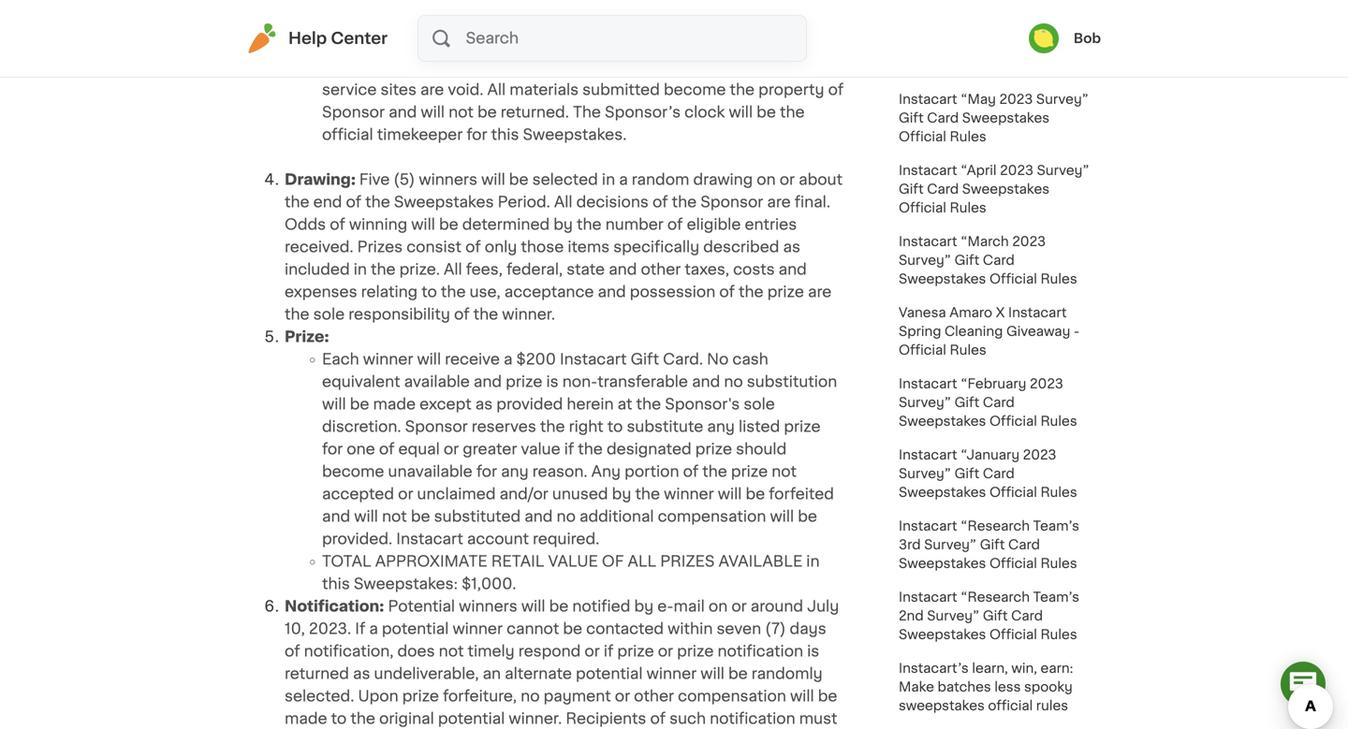Task type: vqa. For each thing, say whether or not it's contained in the screenshot.
60
no



Task type: describe. For each thing, give the bounding box(es) containing it.
and down receive at the left
[[474, 374, 502, 389]]

and up provided.
[[322, 509, 350, 524]]

unavailable
[[388, 464, 473, 479]]

gift inside instacart "research team's 3rd survey" gift card sweepstakes official rules
[[980, 538, 1005, 551]]

of right one
[[379, 442, 395, 457]]

winner up such
[[647, 667, 697, 682]]

final.
[[795, 195, 830, 210]]

on inside potential winners will be notified by e-mail on or around july 10, 2023. if a potential winner cannot be contacted within seven (7) days of notification, does not timely respond or if prize or prize notification is returned as undeliverable, an alternate potential winner will be randomly selected. upon prize forfeiture, no payment or other compensation will be made to the original potential winner. recipients of such notification
[[709, 599, 728, 614]]

reason.
[[532, 464, 588, 479]]

prizes
[[660, 554, 715, 569]]

or down unavailable
[[398, 487, 413, 502]]

instacart inside vanesa amaro x instacart spring cleaning giveaway - official rules
[[1008, 306, 1067, 319]]

period.
[[498, 195, 550, 210]]

is inside potential winners will be notified by e-mail on or around july 10, 2023. if a potential winner cannot be contacted within seven (7) days of notification, does not timely respond or if prize or prize notification is returned as undeliverable, an alternate potential winner will be randomly selected. upon prize forfeiture, no payment or other compensation will be made to the original potential winner. recipients of such notification
[[807, 644, 819, 659]]

of down the 10,
[[285, 644, 300, 659]]

all
[[628, 554, 656, 569]]

by inside potential winners will be notified by e-mail on or around july 10, 2023. if a potential winner cannot be contacted within seven (7) days of notification, does not timely respond or if prize or prize notification is returned as undeliverable, an alternate potential winner will be randomly selected. upon prize forfeiture, no payment or other compensation will be made to the original potential winner. recipients of such notification
[[634, 599, 654, 614]]

no inside potential winners will be notified by e-mail on or around july 10, 2023. if a potential winner cannot be contacted within seven (7) days of notification, does not timely respond or if prize or prize notification is returned as undeliverable, an alternate potential winner will be randomly selected. upon prize forfeiture, no payment or other compensation will be made to the original potential winner. recipients of such notification
[[521, 689, 540, 704]]

be up cannot
[[549, 599, 569, 614]]

official inside vanesa amaro x instacart spring cleaning giveaway - official rules
[[899, 344, 946, 357]]

official inside instacart "research team's 3rd survey" gift card sweepstakes official rules
[[990, 557, 1037, 570]]

the left use, on the top of the page
[[441, 285, 466, 300]]

vanesa
[[899, 306, 946, 319]]

be up respond
[[563, 622, 582, 637]]

items
[[568, 240, 610, 255]]

at
[[618, 397, 632, 412]]

prize down the within
[[677, 644, 714, 659]]

except
[[420, 397, 472, 412]]

1 vertical spatial not
[[382, 509, 407, 524]]

instacart "june 2023 survey" gift card sweepstakes official rules link
[[888, 11, 1101, 82]]

other inside five (5) winners will be selected in a random drawing on or about the end of the sweepstakes period. all decisions of the sponsor are final. odds of winning will be determined by the number of eligible entries received. prizes consist of only those items specifically described as included in the prize. all fees, federal, state and other taxes, costs and expenses relating to the use, acceptance and possession of the prize are the sole responsibility of the winner.
[[641, 262, 681, 277]]

instacart for instacart "may 2023 survey" gift card sweepstakes official rules
[[899, 93, 957, 106]]

or up recipients
[[615, 689, 630, 704]]

giveaway
[[1006, 325, 1070, 338]]

a inside "prize: each winner will receive a $200 instacart gift card. no cash equivalent available and prize is non-transferable and no substitution will be made except as provided herein at the sponsor's sole discretion. sponsor reserves the right to substitute any listed prize for one of equal or greater value if the designated prize should become unavailable for any reason. any portion of the prize not accepted or unclaimed and/or unused by the winner will be forfeited and will not be substituted and no additional compensation will be provided. instacart account required. total approximate retail value of all prizes available in this sweepstakes: $1,000."
[[504, 352, 513, 367]]

fees,
[[466, 262, 503, 277]]

rules for "february
[[1041, 415, 1077, 428]]

help
[[288, 30, 327, 46]]

instacart "june 2023 survey" gift card sweepstakes official rules
[[899, 22, 1077, 72]]

alternate
[[505, 667, 572, 682]]

decisions
[[576, 195, 649, 210]]

acceptance
[[504, 285, 594, 300]]

2023.
[[309, 622, 351, 637]]

will up consist on the left of the page
[[411, 217, 435, 232]]

"research for 3rd
[[961, 520, 1030, 533]]

number
[[605, 217, 664, 232]]

required.
[[533, 532, 599, 547]]

instacart for instacart "june 2023 survey" gift card sweepstakes official rules
[[899, 22, 957, 35]]

sweepstakes for instacart "april 2023 survey" gift card sweepstakes official rules
[[962, 183, 1050, 196]]

1 vertical spatial potential
[[576, 667, 643, 682]]

be up period.
[[509, 172, 529, 187]]

of right end
[[346, 195, 361, 210]]

2023 for "june
[[1003, 22, 1036, 35]]

right
[[569, 419, 604, 434]]

or down contacted
[[585, 644, 600, 659]]

should
[[736, 442, 787, 457]]

greater
[[463, 442, 517, 457]]

prize down undeliverable,
[[402, 689, 439, 704]]

the down random
[[672, 195, 697, 210]]

specifically
[[613, 240, 699, 255]]

undeliverable,
[[374, 667, 479, 682]]

survey" inside instacart "research team's 2nd survey" gift card sweepstakes official rules
[[927, 609, 980, 623]]

gift for instacart "march 2023 survey" gift card sweepstakes official rules
[[955, 254, 980, 267]]

selected.
[[285, 689, 354, 704]]

the down transferable
[[636, 397, 661, 412]]

instacart "february 2023 survey" gift card sweepstakes official rules link
[[888, 367, 1101, 438]]

the up "prize:"
[[285, 307, 309, 322]]

sweepstakes
[[899, 699, 985, 712]]

rules for "june
[[1041, 59, 1077, 72]]

such
[[669, 712, 706, 726]]

sponsor inside "prize: each winner will receive a $200 instacart gift card. no cash equivalent available and prize is non-transferable and no substitution will be made except as provided herein at the sponsor's sole discretion. sponsor reserves the right to substitute any listed prize for one of equal or greater value if the designated prize should become unavailable for any reason. any portion of the prize not accepted or unclaimed and/or unused by the winner will be forfeited and will not be substituted and no additional compensation will be provided. instacart account required. total approximate retail value of all prizes available in this sweepstakes: $1,000."
[[405, 419, 468, 434]]

prize right listed
[[784, 419, 821, 434]]

the right portion
[[702, 464, 727, 479]]

and right costs
[[779, 262, 807, 277]]

"may
[[961, 93, 996, 106]]

instacart "january 2023 survey" gift card sweepstakes official rules
[[899, 448, 1077, 499]]

designated
[[607, 442, 692, 457]]

instacart image
[[247, 23, 277, 53]]

contacted
[[586, 622, 664, 637]]

no
[[707, 352, 729, 367]]

only
[[485, 240, 517, 255]]

less
[[995, 681, 1021, 694]]

one
[[347, 442, 375, 457]]

bob link
[[1029, 23, 1101, 53]]

gift inside "prize: each winner will receive a $200 instacart gift card. no cash equivalent available and prize is non-transferable and no substitution will be made except as provided herein at the sponsor's sole discretion. sponsor reserves the right to substitute any listed prize for one of equal or greater value if the designated prize should become unavailable for any reason. any portion of the prize not accepted or unclaimed and/or unused by the winner will be forfeited and will not be substituted and no additional compensation will be provided. instacart account required. total approximate retail value of all prizes available in this sweepstakes: $1,000."
[[631, 352, 659, 367]]

rules inside instacart "research team's 2nd survey" gift card sweepstakes official rules
[[1041, 628, 1077, 641]]

0 vertical spatial for
[[322, 442, 343, 457]]

upon
[[358, 689, 399, 704]]

of down random
[[652, 195, 668, 210]]

the up odds at the top left
[[285, 195, 309, 210]]

unused
[[552, 487, 608, 502]]

does
[[397, 644, 435, 659]]

instacart "april 2023 survey" gift card sweepstakes official rules link
[[888, 154, 1101, 225]]

of up receive at the left
[[454, 307, 470, 322]]

sweepstakes inside instacart "research team's 3rd survey" gift card sweepstakes official rules
[[899, 557, 986, 570]]

state
[[567, 262, 605, 277]]

and down state
[[598, 285, 626, 300]]

the inside potential winners will be notified by e-mail on or around july 10, 2023. if a potential winner cannot be contacted within seven (7) days of notification, does not timely respond or if prize or prize notification is returned as undeliverable, an alternate potential winner will be randomly selected. upon prize forfeiture, no payment or other compensation will be made to the original potential winner. recipients of such notification
[[350, 712, 375, 726]]

as inside potential winners will be notified by e-mail on or around july 10, 2023. if a potential winner cannot be contacted within seven (7) days of notification, does not timely respond or if prize or prize notification is returned as undeliverable, an alternate potential winner will be randomly selected. upon prize forfeiture, no payment or other compensation will be made to the original potential winner. recipients of such notification
[[353, 667, 370, 682]]

is inside "prize: each winner will receive a $200 instacart gift card. no cash equivalent available and prize is non-transferable and no substitution will be made except as provided herein at the sponsor's sole discretion. sponsor reserves the right to substitute any listed prize for one of equal or greater value if the designated prize should become unavailable for any reason. any portion of the prize not accepted or unclaimed and/or unused by the winner will be forfeited and will not be substituted and no additional compensation will be provided. instacart account required. total approximate retail value of all prizes available in this sweepstakes: $1,000."
[[546, 374, 559, 389]]

"march
[[961, 235, 1009, 248]]

notified
[[572, 599, 630, 614]]

gift for instacart "february 2023 survey" gift card sweepstakes official rules
[[955, 396, 980, 409]]

will up cannot
[[521, 599, 545, 614]]

instacart "research team's 3rd survey" gift card sweepstakes official rules
[[899, 520, 1079, 570]]

be down notification
[[728, 667, 748, 682]]

2023 for "may
[[999, 93, 1033, 106]]

bob
[[1074, 32, 1101, 45]]

the down right
[[578, 442, 603, 457]]

3rd
[[899, 538, 921, 551]]

notification:
[[285, 599, 384, 614]]

instacart for instacart "january 2023 survey" gift card sweepstakes official rules
[[899, 448, 957, 462]]

card for "april
[[927, 183, 959, 196]]

0 vertical spatial any
[[707, 419, 735, 434]]

0 horizontal spatial in
[[354, 262, 367, 277]]

10,
[[285, 622, 305, 637]]

of right portion
[[683, 464, 699, 479]]

use,
[[470, 285, 501, 300]]

instacart's learn, win, earn: make batches less spooky sweepstakes official rules link
[[888, 652, 1101, 723]]

rules inside vanesa amaro x instacart spring cleaning giveaway - official rules
[[950, 344, 987, 357]]

"february
[[961, 377, 1027, 390]]

2 vertical spatial potential
[[438, 712, 505, 726]]

will down should
[[718, 487, 742, 502]]

(5)
[[394, 172, 415, 187]]

will down randomly
[[790, 689, 814, 704]]

card for "june
[[983, 40, 1015, 53]]

"april
[[961, 164, 997, 177]]

prize down should
[[731, 464, 768, 479]]

survey" for instacart "march 2023 survey" gift card sweepstakes official rules
[[899, 254, 951, 267]]

survey" inside instacart "research team's 3rd survey" gift card sweepstakes official rules
[[924, 538, 977, 551]]

sponsor inside five (5) winners will be selected in a random drawing on or about the end of the sweepstakes period. all decisions of the sponsor are final. odds of winning will be determined by the number of eligible entries received. prizes consist of only those items specifically described as included in the prize. all fees, federal, state and other taxes, costs and expenses relating to the use, acceptance and possession of the prize are the sole responsibility of the winner.
[[701, 195, 763, 210]]

2 horizontal spatial not
[[772, 464, 797, 479]]

if
[[355, 622, 365, 637]]

will down forfeited
[[770, 509, 794, 524]]

"january
[[961, 448, 1020, 462]]

drawing
[[693, 172, 753, 187]]

instacart's
[[899, 662, 969, 675]]

gift inside instacart "research team's 2nd survey" gift card sweepstakes official rules
[[983, 609, 1008, 623]]

gift for instacart "may 2023 survey" gift card sweepstakes official rules
[[899, 111, 924, 125]]

non-
[[562, 374, 598, 389]]

prize: each winner will receive a $200 instacart gift card. no cash equivalent available and prize is non-transferable and no substitution will be made except as provided herein at the sponsor's sole discretion. sponsor reserves the right to substitute any listed prize for one of equal or greater value if the designated prize should become unavailable for any reason. any portion of the prize not accepted or unclaimed and/or unused by the winner will be forfeited and will not be substituted and no additional compensation will be provided. instacart account required. total approximate retail value of all prizes available in this sweepstakes: $1,000.
[[285, 330, 837, 592]]

prize.
[[399, 262, 440, 277]]

be down forfeited
[[798, 509, 817, 524]]

by inside five (5) winners will be selected in a random drawing on or about the end of the sweepstakes period. all decisions of the sponsor are final. odds of winning will be determined by the number of eligible entries received. prizes consist of only those items specifically described as included in the prize. all fees, federal, state and other taxes, costs and expenses relating to the use, acceptance and possession of the prize are the sole responsibility of the winner.
[[554, 217, 573, 232]]

1 vertical spatial are
[[808, 285, 832, 300]]

winner. inside potential winners will be notified by e-mail on or around july 10, 2023. if a potential winner cannot be contacted within seven (7) days of notification, does not timely respond or if prize or prize notification is returned as undeliverable, an alternate potential winner will be randomly selected. upon prize forfeiture, no payment or other compensation will be made to the original potential winner. recipients of such notification
[[509, 712, 562, 726]]

prize down contacted
[[617, 644, 654, 659]]

x
[[996, 306, 1005, 319]]

help center
[[288, 30, 388, 46]]

spooky
[[1024, 681, 1073, 694]]

the down costs
[[739, 285, 764, 300]]

instacart up non-
[[560, 352, 627, 367]]

will up available
[[417, 352, 441, 367]]

winner up equivalent
[[363, 352, 413, 367]]

value
[[521, 442, 560, 457]]

of
[[602, 554, 624, 569]]

instacart for instacart "march 2023 survey" gift card sweepstakes official rules
[[899, 235, 957, 248]]

sweepstakes for instacart "february 2023 survey" gift card sweepstakes official rules
[[899, 415, 986, 428]]

rules for "april
[[950, 201, 987, 214]]

cleaning
[[945, 325, 1003, 338]]

sweepstakes inside instacart "research team's 2nd survey" gift card sweepstakes official rules
[[899, 628, 986, 641]]

timely
[[468, 644, 515, 659]]

if inside "prize: each winner will receive a $200 instacart gift card. no cash equivalent available and prize is non-transferable and no substitution will be made except as provided herein at the sponsor's sole discretion. sponsor reserves the right to substitute any listed prize for one of equal or greater value if the designated prize should become unavailable for any reason. any portion of the prize not accepted or unclaimed and/or unused by the winner will be forfeited and will not be substituted and no additional compensation will be provided. instacart account required. total approximate retail value of all prizes available in this sweepstakes: $1,000."
[[564, 442, 574, 457]]

compensation inside potential winners will be notified by e-mail on or around july 10, 2023. if a potential winner cannot be contacted within seven (7) days of notification, does not timely respond or if prize or prize notification is returned as undeliverable, an alternate potential winner will be randomly selected. upon prize forfeiture, no payment or other compensation will be made to the original potential winner. recipients of such notification
[[678, 689, 786, 704]]

1 horizontal spatial no
[[557, 509, 576, 524]]

prize inside five (5) winners will be selected in a random drawing on or about the end of the sweepstakes period. all decisions of the sponsor are final. odds of winning will be determined by the number of eligible entries received. prizes consist of only those items specifically described as included in the prize. all fees, federal, state and other taxes, costs and expenses relating to the use, acceptance and possession of the prize are the sole responsibility of the winner.
[[767, 285, 804, 300]]

original
[[379, 712, 434, 726]]

instacart "research team's 2nd survey" gift card sweepstakes official rules link
[[888, 580, 1101, 652]]

the up value
[[540, 419, 565, 434]]

the down prizes
[[371, 262, 396, 277]]

and right state
[[609, 262, 637, 277]]

discretion.
[[322, 419, 401, 434]]

be down should
[[746, 487, 765, 502]]

additional
[[580, 509, 654, 524]]

responsibility
[[349, 307, 450, 322]]

"june
[[961, 22, 999, 35]]

or up unavailable
[[444, 442, 459, 457]]

those
[[521, 240, 564, 255]]

winner up the timely
[[453, 622, 503, 637]]

be down randomly
[[818, 689, 837, 704]]

made inside potential winners will be notified by e-mail on or around july 10, 2023. if a potential winner cannot be contacted within seven (7) days of notification, does not timely respond or if prize or prize notification is returned as undeliverable, an alternate potential winner will be randomly selected. upon prize forfeiture, no payment or other compensation will be made to the original potential winner. recipients of such notification
[[285, 712, 327, 726]]

this
[[322, 577, 350, 592]]

of down end
[[330, 217, 345, 232]]

of up specifically
[[667, 217, 683, 232]]

will up period.
[[481, 172, 505, 187]]

will down the accepted
[[354, 509, 378, 524]]

listed
[[739, 419, 780, 434]]

and/or
[[500, 487, 548, 502]]

winning
[[349, 217, 407, 232]]

instacart up approximate
[[396, 532, 463, 547]]

be up consist on the left of the page
[[439, 217, 458, 232]]

the down use, on the top of the page
[[473, 307, 498, 322]]

1 vertical spatial for
[[476, 464, 497, 479]]



Task type: locate. For each thing, give the bounding box(es) containing it.
randomly
[[752, 667, 823, 682]]

0 horizontal spatial made
[[285, 712, 327, 726]]

2 vertical spatial as
[[353, 667, 370, 682]]

official inside the instacart "april 2023 survey" gift card sweepstakes official rules
[[899, 201, 946, 214]]

returned
[[285, 667, 349, 682]]

1 vertical spatial made
[[285, 712, 327, 726]]

a left $200
[[504, 352, 513, 367]]

instacart down spring in the top of the page
[[899, 377, 957, 390]]

entries
[[745, 217, 797, 232]]

2023 for "february
[[1030, 377, 1063, 390]]

1 vertical spatial "research
[[961, 591, 1030, 604]]

"research
[[961, 520, 1030, 533], [961, 591, 1030, 604]]

rules inside instacart "january 2023 survey" gift card sweepstakes official rules
[[1041, 486, 1077, 499]]

instacart "april 2023 survey" gift card sweepstakes official rules
[[899, 164, 1089, 214]]

1 horizontal spatial in
[[602, 172, 615, 187]]

on inside five (5) winners will be selected in a random drawing on or about the end of the sweepstakes period. all decisions of the sponsor are final. odds of winning will be determined by the number of eligible entries received. prizes consist of only those items specifically described as included in the prize. all fees, federal, state and other taxes, costs and expenses relating to the use, acceptance and possession of the prize are the sole responsibility of the winner.
[[757, 172, 776, 187]]

be down equivalent
[[350, 397, 369, 412]]

to down prize. at the top left of page
[[421, 285, 437, 300]]

official
[[988, 699, 1033, 712]]

sole inside "prize: each winner will receive a $200 instacart gift card. no cash equivalent available and prize is non-transferable and no substitution will be made except as provided herein at the sponsor's sole discretion. sponsor reserves the right to substitute any listed prize for one of equal or greater value if the designated prize should become unavailable for any reason. any portion of the prize not accepted or unclaimed and/or unused by the winner will be forfeited and will not be substituted and no additional compensation will be provided. instacart account required. total approximate retail value of all prizes available in this sweepstakes: $1,000."
[[744, 397, 775, 412]]

1 vertical spatial if
[[604, 644, 614, 659]]

1 vertical spatial to
[[607, 419, 623, 434]]

2023 right "march
[[1012, 235, 1046, 248]]

0 horizontal spatial on
[[709, 599, 728, 614]]

user avatar image
[[1029, 23, 1059, 53]]

instacart inside instacart "june 2023 survey" gift card sweepstakes official rules
[[899, 22, 957, 35]]

1 vertical spatial any
[[501, 464, 529, 479]]

0 vertical spatial made
[[373, 397, 416, 412]]

team's inside instacart "research team's 3rd survey" gift card sweepstakes official rules
[[1033, 520, 1079, 533]]

1 horizontal spatial sponsor
[[701, 195, 763, 210]]

if
[[564, 442, 574, 457], [604, 644, 614, 659]]

are
[[767, 195, 791, 210], [808, 285, 832, 300]]

card
[[983, 40, 1015, 53], [927, 111, 959, 125], [927, 183, 959, 196], [983, 254, 1015, 267], [983, 396, 1015, 409], [983, 467, 1015, 480], [1008, 538, 1040, 551], [1011, 609, 1043, 623]]

official for "march
[[990, 272, 1037, 286]]

a up decisions
[[619, 172, 628, 187]]

made
[[373, 397, 416, 412], [285, 712, 327, 726]]

card inside instacart "may 2023 survey" gift card sweepstakes official rules
[[927, 111, 959, 125]]

odds
[[285, 217, 326, 232]]

sweepstakes down (5)
[[394, 195, 494, 210]]

1 vertical spatial no
[[557, 509, 576, 524]]

1 horizontal spatial not
[[439, 644, 464, 659]]

0 vertical spatial as
[[783, 240, 800, 255]]

2023 right the '"april'
[[1000, 164, 1034, 177]]

instacart inside the instacart "april 2023 survey" gift card sweepstakes official rules
[[899, 164, 957, 177]]

1 horizontal spatial is
[[807, 644, 819, 659]]

gift inside instacart "february 2023 survey" gift card sweepstakes official rules
[[955, 396, 980, 409]]

the up winning
[[365, 195, 390, 210]]

official inside instacart "research team's 2nd survey" gift card sweepstakes official rules
[[990, 628, 1037, 641]]

2023 right "may
[[999, 93, 1033, 106]]

unclaimed
[[417, 487, 496, 502]]

in inside "prize: each winner will receive a $200 instacart gift card. no cash equivalent available and prize is non-transferable and no substitution will be made except as provided herein at the sponsor's sole discretion. sponsor reserves the right to substitute any listed prize for one of equal or greater value if the designated prize should become unavailable for any reason. any portion of the prize not accepted or unclaimed and/or unused by the winner will be forfeited and will not be substituted and no additional compensation will be provided. instacart account required. total approximate retail value of all prizes available in this sweepstakes: $1,000."
[[806, 554, 820, 569]]

notification
[[718, 644, 803, 659]]

1 horizontal spatial on
[[757, 172, 776, 187]]

0 horizontal spatial sponsor
[[405, 419, 468, 434]]

winner. down acceptance on the left of the page
[[502, 307, 555, 322]]

team's for instacart "research team's 3rd survey" gift card sweepstakes official rules
[[1033, 520, 1079, 533]]

instacart for instacart "april 2023 survey" gift card sweepstakes official rules
[[899, 164, 957, 177]]

0 vertical spatial to
[[421, 285, 437, 300]]

sweepstakes inside five (5) winners will be selected in a random drawing on or about the end of the sweepstakes period. all decisions of the sponsor are final. odds of winning will be determined by the number of eligible entries received. prizes consist of only those items specifically described as included in the prize. all fees, federal, state and other taxes, costs and expenses relating to the use, acceptance and possession of the prize are the sole responsibility of the winner.
[[394, 195, 494, 210]]

instacart "research team's 2nd survey" gift card sweepstakes official rules
[[899, 591, 1079, 641]]

team's for instacart "research team's 2nd survey" gift card sweepstakes official rules
[[1033, 591, 1079, 604]]

0 horizontal spatial a
[[369, 622, 378, 637]]

0 vertical spatial "research
[[961, 520, 1030, 533]]

of up fees,
[[465, 240, 481, 255]]

retail
[[491, 554, 544, 569]]

value
[[548, 554, 598, 569]]

card inside instacart "february 2023 survey" gift card sweepstakes official rules
[[983, 396, 1015, 409]]

portion
[[625, 464, 679, 479]]

july
[[807, 599, 839, 614]]

and
[[609, 262, 637, 277], [779, 262, 807, 277], [598, 285, 626, 300], [474, 374, 502, 389], [692, 374, 720, 389], [322, 509, 350, 524], [525, 509, 553, 524]]

federal,
[[506, 262, 563, 277]]

sweepstakes inside instacart "june 2023 survey" gift card sweepstakes official rules
[[899, 59, 986, 72]]

by up those
[[554, 217, 573, 232]]

end
[[313, 195, 342, 210]]

card down "june
[[983, 40, 1015, 53]]

instacart left "january
[[899, 448, 957, 462]]

0 vertical spatial sponsor
[[701, 195, 763, 210]]

card inside instacart "january 2023 survey" gift card sweepstakes official rules
[[983, 467, 1015, 480]]

gift inside instacart "january 2023 survey" gift card sweepstakes official rules
[[955, 467, 980, 480]]

0 horizontal spatial no
[[521, 689, 540, 704]]

2 horizontal spatial no
[[724, 374, 743, 389]]

2023 inside instacart "february 2023 survey" gift card sweepstakes official rules
[[1030, 377, 1063, 390]]

1 vertical spatial in
[[354, 262, 367, 277]]

days
[[790, 622, 826, 637]]

0 horizontal spatial as
[[353, 667, 370, 682]]

1 horizontal spatial if
[[604, 644, 614, 659]]

rules for "may
[[950, 130, 987, 143]]

compensation up prizes
[[658, 509, 766, 524]]

2 vertical spatial in
[[806, 554, 820, 569]]

determined
[[462, 217, 550, 232]]

2023 inside instacart "june 2023 survey" gift card sweepstakes official rules
[[1003, 22, 1036, 35]]

2023 for "january
[[1023, 448, 1057, 462]]

card up win,
[[1011, 609, 1043, 623]]

sweepstakes for instacart "january 2023 survey" gift card sweepstakes official rules
[[899, 486, 986, 499]]

seven
[[717, 622, 761, 637]]

1 vertical spatial team's
[[1033, 591, 1079, 604]]

0 horizontal spatial if
[[564, 442, 574, 457]]

survey" for instacart "june 2023 survey" gift card sweepstakes official rules
[[899, 40, 951, 53]]

1 horizontal spatial all
[[554, 195, 572, 210]]

1 horizontal spatial a
[[504, 352, 513, 367]]

1 vertical spatial sole
[[744, 397, 775, 412]]

eligible
[[687, 217, 741, 232]]

instacart inside 'instacart "march 2023 survey" gift card sweepstakes official rules'
[[899, 235, 957, 248]]

2 vertical spatial a
[[369, 622, 378, 637]]

gift inside instacart "may 2023 survey" gift card sweepstakes official rules
[[899, 111, 924, 125]]

drawing:
[[285, 172, 359, 187]]

respond
[[518, 644, 581, 659]]

vanesa amaro x instacart spring cleaning giveaway - official rules link
[[888, 296, 1101, 367]]

gift for instacart "june 2023 survey" gift card sweepstakes official rules
[[955, 40, 980, 53]]

and down and/or
[[525, 509, 553, 524]]

survey" inside instacart "may 2023 survey" gift card sweepstakes official rules
[[1036, 93, 1089, 106]]

any
[[591, 464, 621, 479]]

sweepstakes inside instacart "february 2023 survey" gift card sweepstakes official rules
[[899, 415, 986, 428]]

sweepstakes down "may
[[962, 111, 1050, 125]]

2 horizontal spatial a
[[619, 172, 628, 187]]

are up entries at the top of page
[[767, 195, 791, 210]]

instacart left "may
[[899, 93, 957, 106]]

2 vertical spatial no
[[521, 689, 540, 704]]

rules inside instacart "june 2023 survey" gift card sweepstakes official rules
[[1041, 59, 1077, 72]]

gift
[[955, 40, 980, 53], [899, 111, 924, 125], [899, 183, 924, 196], [955, 254, 980, 267], [631, 352, 659, 367], [955, 396, 980, 409], [955, 467, 980, 480], [980, 538, 1005, 551], [983, 609, 1008, 623]]

card inside the instacart "april 2023 survey" gift card sweepstakes official rules
[[927, 183, 959, 196]]

0 vertical spatial all
[[554, 195, 572, 210]]

on right mail
[[709, 599, 728, 614]]

instacart inside instacart "january 2023 survey" gift card sweepstakes official rules
[[899, 448, 957, 462]]

official down spring in the top of the page
[[899, 344, 946, 357]]

transferable
[[598, 374, 688, 389]]

become
[[322, 464, 384, 479]]

sole down the expenses
[[313, 307, 345, 322]]

to down at
[[607, 419, 623, 434]]

0 vertical spatial winners
[[419, 172, 477, 187]]

or inside five (5) winners will be selected in a random drawing on or about the end of the sweepstakes period. all decisions of the sponsor are final. odds of winning will be determined by the number of eligible entries received. prizes consist of only those items specifically described as included in the prize. all fees, federal, state and other taxes, costs and expenses relating to the use, acceptance and possession of the prize are the sole responsibility of the winner.
[[780, 172, 795, 187]]

1 vertical spatial is
[[807, 644, 819, 659]]

in
[[602, 172, 615, 187], [354, 262, 367, 277], [806, 554, 820, 569]]

official up the instacart "research team's 2nd survey" gift card sweepstakes official rules link
[[990, 557, 1037, 570]]

0 horizontal spatial is
[[546, 374, 559, 389]]

rules up earn:
[[1041, 628, 1077, 641]]

is down days at the bottom right
[[807, 644, 819, 659]]

0 horizontal spatial sole
[[313, 307, 345, 322]]

a
[[619, 172, 628, 187], [504, 352, 513, 367], [369, 622, 378, 637]]

around
[[751, 599, 803, 614]]

a inside potential winners will be notified by e-mail on or around july 10, 2023. if a potential winner cannot be contacted within seven (7) days of notification, does not timely respond or if prize or prize notification is returned as undeliverable, an alternate potential winner will be randomly selected. upon prize forfeiture, no payment or other compensation will be made to the original potential winner. recipients of such notification
[[369, 622, 378, 637]]

will down equivalent
[[322, 397, 346, 412]]

recipients
[[566, 712, 646, 726]]

1 vertical spatial other
[[634, 689, 674, 704]]

the down portion
[[635, 487, 660, 502]]

2 horizontal spatial by
[[634, 599, 654, 614]]

or down the within
[[658, 644, 673, 659]]

sweepstakes down 3rd on the bottom of the page
[[899, 557, 986, 570]]

will down the within
[[701, 667, 725, 682]]

0 vertical spatial winner.
[[502, 307, 555, 322]]

gift for instacart "january 2023 survey" gift card sweepstakes official rules
[[955, 467, 980, 480]]

official down 'user avatar'
[[990, 59, 1037, 72]]

official up "january
[[990, 415, 1037, 428]]

sweepstakes for instacart "june 2023 survey" gift card sweepstakes official rules
[[899, 59, 986, 72]]

instacart for instacart "february 2023 survey" gift card sweepstakes official rules
[[899, 377, 957, 390]]

card for "february
[[983, 396, 1015, 409]]

"research inside instacart "research team's 3rd survey" gift card sweepstakes official rules
[[961, 520, 1030, 533]]

-
[[1074, 325, 1080, 338]]

official inside instacart "january 2023 survey" gift card sweepstakes official rules
[[990, 486, 1037, 499]]

1 horizontal spatial any
[[707, 419, 735, 434]]

2023 right "june
[[1003, 22, 1036, 35]]

$1,000.
[[462, 577, 516, 592]]

rules down the cleaning
[[950, 344, 987, 357]]

0 vertical spatial no
[[724, 374, 743, 389]]

0 horizontal spatial to
[[331, 712, 347, 726]]

no up required.
[[557, 509, 576, 524]]

1 horizontal spatial by
[[612, 487, 631, 502]]

instacart up 3rd on the bottom of the page
[[899, 520, 957, 533]]

instacart left the '"april'
[[899, 164, 957, 177]]

to inside potential winners will be notified by e-mail on or around july 10, 2023. if a potential winner cannot be contacted within seven (7) days of notification, does not timely respond or if prize or prize notification is returned as undeliverable, an alternate potential winner will be randomly selected. upon prize forfeiture, no payment or other compensation will be made to the original potential winner. recipients of such notification
[[331, 712, 347, 726]]

2023 inside instacart "may 2023 survey" gift card sweepstakes official rules
[[999, 93, 1033, 106]]

0 vertical spatial other
[[641, 262, 681, 277]]

rules inside instacart "research team's 3rd survey" gift card sweepstakes official rules
[[1041, 557, 1077, 570]]

sole inside five (5) winners will be selected in a random drawing on or about the end of the sweepstakes period. all decisions of the sponsor are final. odds of winning will be determined by the number of eligible entries received. prizes consist of only those items specifically described as included in the prize. all fees, federal, state and other taxes, costs and expenses relating to the use, acceptance and possession of the prize are the sole responsibility of the winner.
[[313, 307, 345, 322]]

cannot
[[507, 622, 559, 637]]

forfeited
[[769, 487, 834, 502]]

rules for "march
[[1041, 272, 1077, 286]]

rules down "bob" link
[[1041, 59, 1077, 72]]

prize up provided
[[506, 374, 542, 389]]

instacart up 'giveaway'
[[1008, 306, 1067, 319]]

spring
[[899, 325, 941, 338]]

0 vertical spatial not
[[772, 464, 797, 479]]

in down prizes
[[354, 262, 367, 277]]

1 horizontal spatial for
[[476, 464, 497, 479]]

rules
[[1036, 699, 1068, 712]]

0 vertical spatial team's
[[1033, 520, 1079, 533]]

sweepstakes inside instacart "january 2023 survey" gift card sweepstakes official rules
[[899, 486, 986, 499]]

2023 inside the instacart "april 2023 survey" gift card sweepstakes official rules
[[1000, 164, 1034, 177]]

1 vertical spatial as
[[475, 397, 493, 412]]

official for "april
[[899, 201, 946, 214]]

not down the accepted
[[382, 509, 407, 524]]

0 horizontal spatial all
[[444, 262, 462, 277]]

sweepstakes for instacart "march 2023 survey" gift card sweepstakes official rules
[[899, 272, 986, 286]]

or up the seven
[[731, 599, 747, 614]]

1 vertical spatial all
[[444, 262, 462, 277]]

official up 'instacart "march 2023 survey" gift card sweepstakes official rules'
[[899, 201, 946, 214]]

made inside "prize: each winner will receive a $200 instacart gift card. no cash equivalent available and prize is non-transferable and no substitution will be made except as provided herein at the sponsor's sole discretion. sponsor reserves the right to substitute any listed prize for one of equal or greater value if the designated prize should become unavailable for any reason. any portion of the prize not accepted or unclaimed and/or unused by the winner will be forfeited and will not be substituted and no additional compensation will be provided. instacart account required. total approximate retail value of all prizes available in this sweepstakes: $1,000."
[[373, 397, 416, 412]]

2023 for "march
[[1012, 235, 1046, 248]]

all down consist on the left of the page
[[444, 262, 462, 277]]

0 vertical spatial is
[[546, 374, 559, 389]]

0 horizontal spatial are
[[767, 195, 791, 210]]

official for "february
[[990, 415, 1037, 428]]

official for "june
[[990, 59, 1037, 72]]

prize down sponsor's
[[695, 442, 732, 457]]

by inside "prize: each winner will receive a $200 instacart gift card. no cash equivalent available and prize is non-transferable and no substitution will be made except as provided herein at the sponsor's sole discretion. sponsor reserves the right to substitute any listed prize for one of equal or greater value if the designated prize should become unavailable for any reason. any portion of the prize not accepted or unclaimed and/or unused by the winner will be forfeited and will not be substituted and no additional compensation will be provided. instacart account required. total approximate retail value of all prizes available in this sweepstakes: $1,000."
[[612, 487, 631, 502]]

as inside "prize: each winner will receive a $200 instacart gift card. no cash equivalent available and prize is non-transferable and no substitution will be made except as provided herein at the sponsor's sole discretion. sponsor reserves the right to substitute any listed prize for one of equal or greater value if the designated prize should become unavailable for any reason. any portion of the prize not accepted or unclaimed and/or unused by the winner will be forfeited and will not be substituted and no additional compensation will be provided. instacart account required. total approximate retail value of all prizes available in this sweepstakes: $1,000."
[[475, 397, 493, 412]]

rules up the instacart "research team's 2nd survey" gift card sweepstakes official rules link
[[1041, 557, 1077, 570]]

2023 for "april
[[1000, 164, 1034, 177]]

not
[[772, 464, 797, 479], [382, 509, 407, 524], [439, 644, 464, 659]]

help center link
[[247, 23, 388, 53]]

to inside "prize: each winner will receive a $200 instacart gift card. no cash equivalent available and prize is non-transferable and no substitution will be made except as provided herein at the sponsor's sole discretion. sponsor reserves the right to substitute any listed prize for one of equal or greater value if the designated prize should become unavailable for any reason. any portion of the prize not accepted or unclaimed and/or unused by the winner will be forfeited and will not be substituted and no additional compensation will be provided. instacart account required. total approximate retail value of all prizes available in this sweepstakes: $1,000."
[[607, 419, 623, 434]]

not up forfeited
[[772, 464, 797, 479]]

prizes
[[357, 240, 403, 255]]

rules inside the instacart "april 2023 survey" gift card sweepstakes official rules
[[950, 201, 987, 214]]

survey" for instacart "april 2023 survey" gift card sweepstakes official rules
[[1037, 164, 1089, 177]]

sweepstakes for instacart "may 2023 survey" gift card sweepstakes official rules
[[962, 111, 1050, 125]]

0 horizontal spatial any
[[501, 464, 529, 479]]

relating
[[361, 285, 418, 300]]

survey" inside the instacart "april 2023 survey" gift card sweepstakes official rules
[[1037, 164, 1089, 177]]

random
[[632, 172, 689, 187]]

provided
[[496, 397, 563, 412]]

"research for 2nd
[[961, 591, 1030, 604]]

"research inside instacart "research team's 2nd survey" gift card sweepstakes official rules
[[961, 591, 1030, 604]]

an
[[483, 667, 501, 682]]

instacart inside instacart "february 2023 survey" gift card sweepstakes official rules
[[899, 377, 957, 390]]

instacart "may 2023 survey" gift card sweepstakes official rules
[[899, 93, 1089, 143]]

card for "january
[[983, 467, 1015, 480]]

winners inside five (5) winners will be selected in a random drawing on or about the end of the sweepstakes period. all decisions of the sponsor are final. odds of winning will be determined by the number of eligible entries received. prizes consist of only those items specifically described as included in the prize. all fees, federal, state and other taxes, costs and expenses relating to the use, acceptance and possession of the prize are the sole responsibility of the winner.
[[419, 172, 477, 187]]

$200
[[516, 352, 556, 367]]

official for "january
[[990, 486, 1037, 499]]

card for "march
[[983, 254, 1015, 267]]

sweepstakes inside instacart "may 2023 survey" gift card sweepstakes official rules
[[962, 111, 1050, 125]]

all
[[554, 195, 572, 210], [444, 262, 462, 277]]

1 vertical spatial winner.
[[509, 712, 562, 726]]

1 horizontal spatial sole
[[744, 397, 775, 412]]

to inside five (5) winners will be selected in a random drawing on or about the end of the sweepstakes period. all decisions of the sponsor are final. odds of winning will be determined by the number of eligible entries received. prizes consist of only those items specifically described as included in the prize. all fees, federal, state and other taxes, costs and expenses relating to the use, acceptance and possession of the prize are the sole responsibility of the winner.
[[421, 285, 437, 300]]

1 vertical spatial compensation
[[678, 689, 786, 704]]

instacart inside instacart "may 2023 survey" gift card sweepstakes official rules
[[899, 93, 957, 106]]

potential winners will be notified by e-mail on or around july 10, 2023. if a potential winner cannot be contacted within seven (7) days of notification, does not timely respond or if prize or prize notification is returned as undeliverable, an alternate potential winner will be randomly selected. upon prize forfeiture, no payment or other compensation will be made to the original potential winner. recipients of such notification
[[285, 599, 844, 729]]

2023 right "january
[[1023, 448, 1057, 462]]

cash
[[733, 352, 768, 367]]

gift inside 'instacart "march 2023 survey" gift card sweepstakes official rules'
[[955, 254, 980, 267]]

included
[[285, 262, 350, 277]]

2 horizontal spatial as
[[783, 240, 800, 255]]

by
[[554, 217, 573, 232], [612, 487, 631, 502], [634, 599, 654, 614]]

0 vertical spatial are
[[767, 195, 791, 210]]

be
[[509, 172, 529, 187], [439, 217, 458, 232], [350, 397, 369, 412], [746, 487, 765, 502], [411, 509, 430, 524], [798, 509, 817, 524], [549, 599, 569, 614], [563, 622, 582, 637], [728, 667, 748, 682], [818, 689, 837, 704]]

the down the upon
[[350, 712, 375, 726]]

official inside instacart "june 2023 survey" gift card sweepstakes official rules
[[990, 59, 1037, 72]]

instacart inside instacart "research team's 2nd survey" gift card sweepstakes official rules
[[899, 591, 957, 604]]

and up sponsor's
[[692, 374, 720, 389]]

instacart for instacart "research team's 3rd survey" gift card sweepstakes official rules
[[899, 520, 957, 533]]

available
[[404, 374, 470, 389]]

2023 inside instacart "january 2023 survey" gift card sweepstakes official rules
[[1023, 448, 1057, 462]]

batches
[[938, 681, 991, 694]]

2 vertical spatial not
[[439, 644, 464, 659]]

survey" for instacart "february 2023 survey" gift card sweepstakes official rules
[[899, 396, 951, 409]]

if up reason.
[[564, 442, 574, 457]]

survey" for instacart "may 2023 survey" gift card sweepstakes official rules
[[1036, 93, 1089, 106]]

survey" inside instacart "february 2023 survey" gift card sweepstakes official rules
[[899, 396, 951, 409]]

card inside instacart "research team's 3rd survey" gift card sweepstakes official rules
[[1008, 538, 1040, 551]]

instacart "may 2023 survey" gift card sweepstakes official rules link
[[888, 82, 1101, 154]]

official up win,
[[990, 628, 1037, 641]]

not inside potential winners will be notified by e-mail on or around july 10, 2023. if a potential winner cannot be contacted within seven (7) days of notification, does not timely respond or if prize or prize notification is returned as undeliverable, an alternate potential winner will be randomly selected. upon prize forfeiture, no payment or other compensation will be made to the original potential winner. recipients of such notification
[[439, 644, 464, 659]]

0 vertical spatial a
[[619, 172, 628, 187]]

as down notification,
[[353, 667, 370, 682]]

instacart for instacart "research team's 2nd survey" gift card sweepstakes official rules
[[899, 591, 957, 604]]

by left the e-
[[634, 599, 654, 614]]

2 team's from the top
[[1033, 591, 1079, 604]]

for left one
[[322, 442, 343, 457]]

or
[[780, 172, 795, 187], [444, 442, 459, 457], [398, 487, 413, 502], [731, 599, 747, 614], [585, 644, 600, 659], [658, 644, 673, 659], [615, 689, 630, 704]]

sweepstakes inside 'instacart "march 2023 survey" gift card sweepstakes official rules'
[[899, 272, 986, 286]]

reserves
[[472, 419, 536, 434]]

if inside potential winners will be notified by e-mail on or around july 10, 2023. if a potential winner cannot be contacted within seven (7) days of notification, does not timely respond or if prize or prize notification is returned as undeliverable, an alternate potential winner will be randomly selected. upon prize forfeiture, no payment or other compensation will be made to the original potential winner. recipients of such notification
[[604, 644, 614, 659]]

official inside 'instacart "march 2023 survey" gift card sweepstakes official rules'
[[990, 272, 1037, 286]]

survey" for instacart "january 2023 survey" gift card sweepstakes official rules
[[899, 467, 951, 480]]

1 vertical spatial sponsor
[[405, 419, 468, 434]]

1 vertical spatial a
[[504, 352, 513, 367]]

winners right (5)
[[419, 172, 477, 187]]

rules up the '"april'
[[950, 130, 987, 143]]

approximate
[[375, 554, 487, 569]]

0 horizontal spatial by
[[554, 217, 573, 232]]

card down "january
[[983, 467, 1015, 480]]

instacart
[[899, 22, 957, 35], [899, 93, 957, 106], [899, 164, 957, 177], [899, 235, 957, 248], [1008, 306, 1067, 319], [560, 352, 627, 367], [899, 377, 957, 390], [899, 448, 957, 462], [899, 520, 957, 533], [396, 532, 463, 547], [899, 591, 957, 604]]

official inside instacart "may 2023 survey" gift card sweepstakes official rules
[[899, 130, 946, 143]]

2023 right "february
[[1030, 377, 1063, 390]]

other
[[641, 262, 681, 277], [634, 689, 674, 704]]

2 vertical spatial by
[[634, 599, 654, 614]]

gift for instacart "april 2023 survey" gift card sweepstakes official rules
[[899, 183, 924, 196]]

winners down "$1,000."
[[459, 599, 517, 614]]

2 horizontal spatial in
[[806, 554, 820, 569]]

winners inside potential winners will be notified by e-mail on or around july 10, 2023. if a potential winner cannot be contacted within seven (7) days of notification, does not timely respond or if prize or prize notification is returned as undeliverable, an alternate potential winner will be randomly selected. upon prize forfeiture, no payment or other compensation will be made to the original potential winner. recipients of such notification
[[459, 599, 517, 614]]

survey" inside instacart "june 2023 survey" gift card sweepstakes official rules
[[899, 40, 951, 53]]

0 vertical spatial if
[[564, 442, 574, 457]]

1 vertical spatial on
[[709, 599, 728, 614]]

0 horizontal spatial not
[[382, 509, 407, 524]]

rules inside instacart "february 2023 survey" gift card sweepstakes official rules
[[1041, 415, 1077, 428]]

1 horizontal spatial to
[[421, 285, 437, 300]]

other down specifically
[[641, 262, 681, 277]]

card.
[[663, 352, 703, 367]]

0 vertical spatial sole
[[313, 307, 345, 322]]

winner. down alternate
[[509, 712, 562, 726]]

other inside potential winners will be notified by e-mail on or around july 10, 2023. if a potential winner cannot be contacted within seven (7) days of notification, does not timely respond or if prize or prize notification is returned as undeliverable, an alternate potential winner will be randomly selected. upon prize forfeiture, no payment or other compensation will be made to the original potential winner. recipients of such notification
[[634, 689, 674, 704]]

1 vertical spatial by
[[612, 487, 631, 502]]

1 horizontal spatial made
[[373, 397, 416, 412]]

of left such
[[650, 712, 666, 726]]

official for "may
[[899, 130, 946, 143]]

2 horizontal spatial to
[[607, 419, 623, 434]]

survey" inside instacart "january 2023 survey" gift card sweepstakes official rules
[[899, 467, 951, 480]]

card inside 'instacart "march 2023 survey" gift card sweepstakes official rules'
[[983, 254, 1015, 267]]

team's inside instacart "research team's 2nd survey" gift card sweepstakes official rules
[[1033, 591, 1079, 604]]

no down "no"
[[724, 374, 743, 389]]

card down instacart "june 2023 survey" gift card sweepstakes official rules
[[927, 111, 959, 125]]

instacart left "june
[[899, 22, 957, 35]]

instacart "research team's 3rd survey" gift card sweepstakes official rules link
[[888, 509, 1101, 580]]

sweepstakes inside the instacart "april 2023 survey" gift card sweepstakes official rules
[[962, 183, 1050, 196]]

mail
[[674, 599, 705, 614]]

1 team's from the top
[[1033, 520, 1079, 533]]

1 horizontal spatial are
[[808, 285, 832, 300]]

0 vertical spatial potential
[[382, 622, 449, 637]]

no down alternate
[[521, 689, 540, 704]]

2 vertical spatial to
[[331, 712, 347, 726]]

if down contacted
[[604, 644, 614, 659]]

compensation inside "prize: each winner will receive a $200 instacart gift card. no cash equivalent available and prize is non-transferable and no substitution will be made except as provided herein at the sponsor's sole discretion. sponsor reserves the right to substitute any listed prize for one of equal or greater value if the designated prize should become unavailable for any reason. any portion of the prize not accepted or unclaimed and/or unused by the winner will be forfeited and will not be substituted and no additional compensation will be provided. instacart account required. total approximate retail value of all prizes available in this sweepstakes: $1,000."
[[658, 509, 766, 524]]

payment
[[544, 689, 611, 704]]

forfeiture,
[[443, 689, 517, 704]]

card for "may
[[927, 111, 959, 125]]

rules inside instacart "may 2023 survey" gift card sweepstakes official rules
[[950, 130, 987, 143]]

card inside instacart "research team's 2nd survey" gift card sweepstakes official rules
[[1011, 609, 1043, 623]]

card inside instacart "june 2023 survey" gift card sweepstakes official rules
[[983, 40, 1015, 53]]

will
[[481, 172, 505, 187], [411, 217, 435, 232], [417, 352, 441, 367], [322, 397, 346, 412], [718, 487, 742, 502], [354, 509, 378, 524], [770, 509, 794, 524], [521, 599, 545, 614], [701, 667, 725, 682], [790, 689, 814, 704]]

1 horizontal spatial as
[[475, 397, 493, 412]]

0 vertical spatial on
[[757, 172, 776, 187]]

0 vertical spatial in
[[602, 172, 615, 187]]

2 "research from the top
[[961, 591, 1030, 604]]

instacart inside instacart "research team's 3rd survey" gift card sweepstakes official rules
[[899, 520, 957, 533]]

0 horizontal spatial for
[[322, 442, 343, 457]]

Search search field
[[464, 16, 806, 61]]

taxes,
[[685, 262, 729, 277]]

the up items
[[577, 217, 602, 232]]

vanesa amaro x instacart spring cleaning giveaway - official rules
[[899, 306, 1080, 357]]

possession
[[630, 285, 716, 300]]

official
[[990, 59, 1037, 72], [899, 130, 946, 143], [899, 201, 946, 214], [990, 272, 1037, 286], [899, 344, 946, 357], [990, 415, 1037, 428], [990, 486, 1037, 499], [990, 557, 1037, 570], [990, 628, 1037, 641]]

as inside five (5) winners will be selected in a random drawing on or about the end of the sweepstakes period. all decisions of the sponsor are final. odds of winning will be determined by the number of eligible entries received. prizes consist of only those items specifically described as included in the prize. all fees, federal, state and other taxes, costs and expenses relating to the use, acceptance and possession of the prize are the sole responsibility of the winner.
[[783, 240, 800, 255]]

prize down costs
[[767, 285, 804, 300]]

gift inside the instacart "april 2023 survey" gift card sweepstakes official rules
[[899, 183, 924, 196]]

about
[[799, 172, 843, 187]]

1 vertical spatial winners
[[459, 599, 517, 614]]

a inside five (5) winners will be selected in a random drawing on or about the end of the sweepstakes period. all decisions of the sponsor are final. odds of winning will be determined by the number of eligible entries received. prizes consist of only those items specifically described as included in the prize. all fees, federal, state and other taxes, costs and expenses relating to the use, acceptance and possession of the prize are the sole responsibility of the winner.
[[619, 172, 628, 187]]

0 vertical spatial compensation
[[658, 509, 766, 524]]

of down taxes,
[[719, 285, 735, 300]]

team's down the instacart "january 2023 survey" gift card sweepstakes official rules link
[[1033, 520, 1079, 533]]

winner. inside five (5) winners will be selected in a random drawing on or about the end of the sweepstakes period. all decisions of the sponsor are final. odds of winning will be determined by the number of eligible entries received. prizes consist of only those items specifically described as included in the prize. all fees, federal, state and other taxes, costs and expenses relating to the use, acceptance and possession of the prize are the sole responsibility of the winner.
[[502, 307, 555, 322]]

be down unclaimed
[[411, 509, 430, 524]]

winner down portion
[[664, 487, 714, 502]]

official inside instacart "february 2023 survey" gift card sweepstakes official rules
[[990, 415, 1037, 428]]

earn:
[[1041, 662, 1073, 675]]

2023 inside 'instacart "march 2023 survey" gift card sweepstakes official rules'
[[1012, 235, 1046, 248]]

rules for "january
[[1041, 486, 1077, 499]]

other up such
[[634, 689, 674, 704]]

as down entries at the top of page
[[783, 240, 800, 255]]

0 vertical spatial by
[[554, 217, 573, 232]]

e-
[[657, 599, 674, 614]]

a right if
[[369, 622, 378, 637]]

1 "research from the top
[[961, 520, 1030, 533]]

accepted
[[322, 487, 394, 502]]



